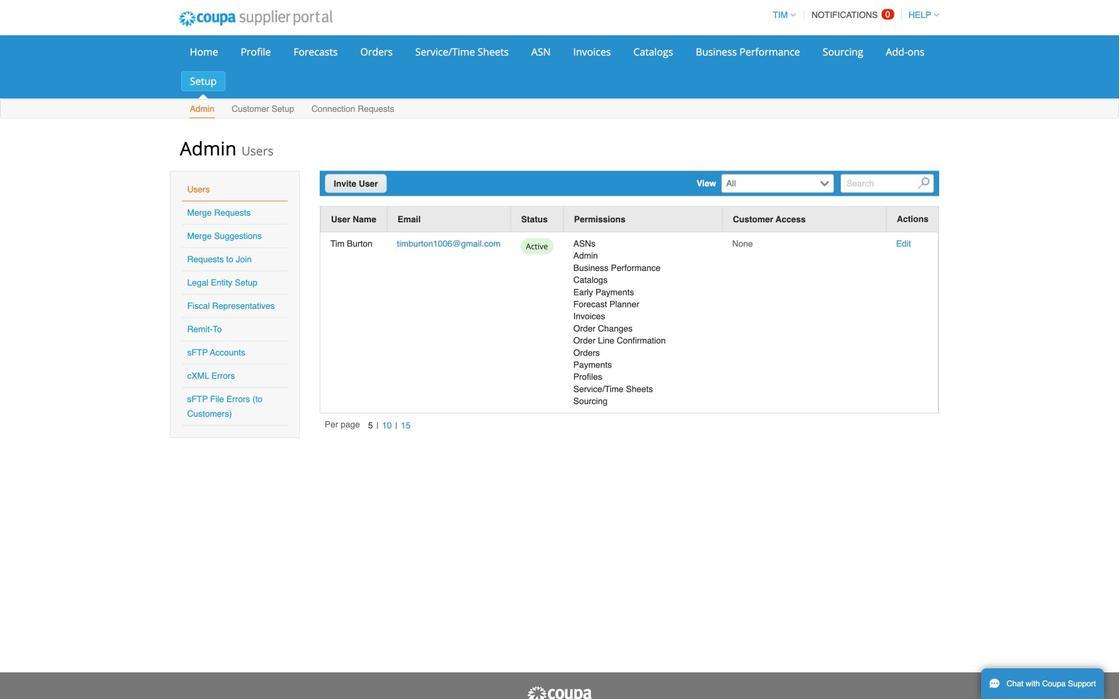 Task type: vqa. For each thing, say whether or not it's contained in the screenshot.
Settings
no



Task type: describe. For each thing, give the bounding box(es) containing it.
0 vertical spatial navigation
[[767, 2, 940, 28]]

search image
[[918, 178, 930, 190]]

1 vertical spatial coupa supplier portal image
[[526, 686, 593, 700]]



Task type: locate. For each thing, give the bounding box(es) containing it.
coupa supplier portal image
[[170, 2, 342, 35], [526, 686, 593, 700]]

1 vertical spatial navigation
[[325, 419, 414, 433]]

None text field
[[723, 175, 817, 192]]

Search text field
[[841, 174, 934, 193]]

1 horizontal spatial navigation
[[767, 2, 940, 28]]

navigation
[[767, 2, 940, 28], [325, 419, 414, 433]]

0 vertical spatial coupa supplier portal image
[[170, 2, 342, 35]]

0 horizontal spatial navigation
[[325, 419, 414, 433]]

0 horizontal spatial coupa supplier portal image
[[170, 2, 342, 35]]

1 horizontal spatial coupa supplier portal image
[[526, 686, 593, 700]]



